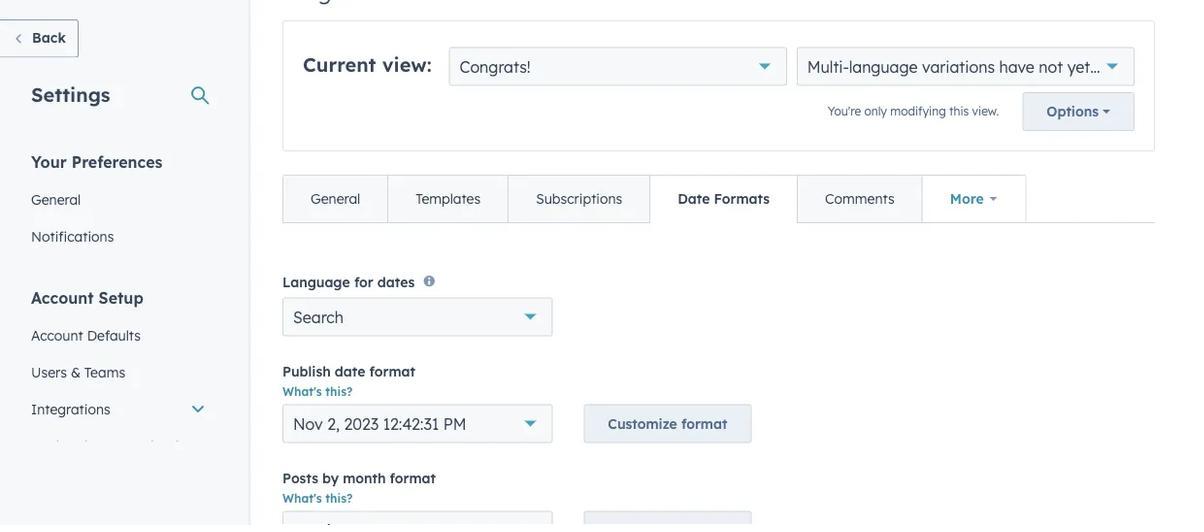 Task type: vqa. For each thing, say whether or not it's contained in the screenshot.
none is
no



Task type: locate. For each thing, give the bounding box(es) containing it.
0 vertical spatial format
[[370, 363, 416, 380]]

1 what's this? button from the top
[[283, 384, 353, 401]]

subscriptions button
[[508, 176, 650, 223]]

more
[[951, 191, 985, 208]]

notifications link
[[19, 218, 218, 255]]

notifications
[[31, 228, 114, 245]]

2 what's from the top
[[283, 492, 322, 506]]

1 general from the left
[[31, 191, 81, 208]]

general for general link
[[31, 191, 81, 208]]

account setup element
[[19, 287, 218, 525]]

general up language for dates at the left bottom
[[311, 191, 361, 208]]

customize format button
[[584, 405, 752, 444]]

general inside the 'general' button
[[311, 191, 361, 208]]

what's down the publish
[[283, 385, 322, 400]]

integrations button
[[19, 391, 218, 428]]

date formats button
[[650, 176, 798, 223]]

back
[[32, 29, 66, 46]]

what's this? button
[[283, 384, 353, 401], [283, 490, 353, 508]]

what's this? button down the publish
[[283, 384, 353, 401]]

general down your
[[31, 191, 81, 208]]

1 vertical spatial what's this? button
[[283, 490, 353, 508]]

2 general from the left
[[311, 191, 361, 208]]

account inside account defaults link
[[31, 327, 83, 344]]

account up users
[[31, 327, 83, 344]]

yet
[[1068, 57, 1091, 77]]

your preferences element
[[19, 151, 218, 255]]

1 what's from the top
[[283, 385, 322, 400]]

format inside publish date format what's this?
[[370, 363, 416, 380]]

search button
[[283, 298, 553, 337]]

date
[[335, 363, 366, 380]]

created
[[1136, 57, 1187, 77]]

comments button
[[798, 176, 922, 223]]

this? down date
[[326, 385, 353, 400]]

account defaults
[[31, 327, 141, 344]]

navigation
[[283, 175, 1027, 224]]

nov 2, 2023 12:42:31 pm
[[293, 415, 467, 434]]

0 vertical spatial what's this? button
[[283, 384, 353, 401]]

this
[[950, 104, 970, 119]]

1 vertical spatial this?
[[326, 492, 353, 506]]

variations
[[923, 57, 996, 77]]

1 vertical spatial format
[[682, 416, 728, 433]]

general for the 'general' button
[[311, 191, 361, 208]]

2 this? from the top
[[326, 492, 353, 506]]

1 this? from the top
[[326, 385, 353, 400]]

what's this? button for publish
[[283, 384, 353, 401]]

format right date
[[370, 363, 416, 380]]

1 horizontal spatial general
[[311, 191, 361, 208]]

12:42:31
[[383, 415, 439, 434]]

downloads
[[114, 438, 185, 455]]

only
[[865, 104, 888, 119]]

view:
[[382, 53, 432, 77]]

pm
[[444, 415, 467, 434]]

what's this? button down the by
[[283, 490, 353, 508]]

what's
[[283, 385, 322, 400], [283, 492, 322, 506]]

setup
[[99, 288, 144, 307]]

1 vertical spatial account
[[31, 327, 83, 344]]

this? down the by
[[326, 492, 353, 506]]

current
[[303, 53, 376, 77]]

1 account from the top
[[31, 288, 94, 307]]

what's down posts
[[283, 492, 322, 506]]

dates
[[378, 274, 415, 291]]

general inside general link
[[31, 191, 81, 208]]

2,
[[327, 415, 340, 434]]

customize
[[608, 416, 678, 433]]

for
[[354, 274, 374, 291]]

navigation containing general
[[283, 175, 1027, 224]]

by
[[323, 470, 339, 487]]

account setup
[[31, 288, 144, 307]]

account up 'account defaults'
[[31, 288, 94, 307]]

format right the month
[[390, 470, 436, 487]]

posts by month format what's this?
[[283, 470, 436, 506]]

teams
[[84, 364, 125, 381]]

2 vertical spatial format
[[390, 470, 436, 487]]

current view:
[[303, 53, 432, 77]]

general link
[[19, 181, 218, 218]]

2 account from the top
[[31, 327, 83, 344]]

general
[[31, 191, 81, 208], [311, 191, 361, 208]]

this?
[[326, 385, 353, 400], [326, 492, 353, 506]]

preferences
[[72, 152, 163, 171]]

multi-language variations have not yet been created
[[808, 57, 1187, 77]]

been
[[1095, 57, 1131, 77]]

1 vertical spatial what's
[[283, 492, 322, 506]]

0 vertical spatial what's
[[283, 385, 322, 400]]

you're only modifying this view.
[[828, 104, 1000, 119]]

&
[[71, 364, 81, 381]]

0 vertical spatial this?
[[326, 385, 353, 400]]

general button
[[284, 176, 388, 223]]

format
[[370, 363, 416, 380], [682, 416, 728, 433], [390, 470, 436, 487]]

account for account defaults
[[31, 327, 83, 344]]

account
[[31, 288, 94, 307], [31, 327, 83, 344]]

back link
[[0, 19, 79, 58]]

format right "customize"
[[682, 416, 728, 433]]

options
[[1047, 103, 1100, 120]]

0 horizontal spatial general
[[31, 191, 81, 208]]

0 vertical spatial account
[[31, 288, 94, 307]]

comments
[[826, 191, 895, 208]]

2 what's this? button from the top
[[283, 490, 353, 508]]



Task type: describe. For each thing, give the bounding box(es) containing it.
customize format
[[608, 416, 728, 433]]

templates
[[416, 191, 481, 208]]

this? inside publish date format what's this?
[[326, 385, 353, 400]]

what's this? button for posts
[[283, 490, 353, 508]]

date formats
[[678, 191, 770, 208]]

your
[[31, 152, 67, 171]]

options button
[[1023, 93, 1135, 132]]

integrations
[[31, 401, 110, 418]]

users & teams link
[[19, 354, 218, 391]]

publish date format what's this?
[[283, 363, 416, 400]]

settings
[[31, 82, 110, 106]]

multi-
[[808, 57, 850, 77]]

marketplace downloads link
[[19, 428, 218, 465]]

2023
[[344, 415, 379, 434]]

view.
[[973, 104, 1000, 119]]

templates button
[[388, 176, 508, 223]]

formats
[[714, 191, 770, 208]]

language for dates
[[283, 274, 415, 291]]

search
[[293, 308, 344, 327]]

subscriptions
[[536, 191, 623, 208]]

format inside customize format button
[[682, 416, 728, 433]]

publish
[[283, 363, 331, 380]]

nov 2, 2023 12:42:31 pm button
[[283, 405, 553, 444]]

account for account setup
[[31, 288, 94, 307]]

you're
[[828, 104, 862, 119]]

multi-language variations have not yet been created button
[[797, 48, 1187, 86]]

congrats! button
[[449, 48, 788, 86]]

this? inside posts by month format what's this?
[[326, 492, 353, 506]]

your preferences
[[31, 152, 163, 171]]

have
[[1000, 57, 1035, 77]]

congrats!
[[460, 57, 531, 77]]

what's inside posts by month format what's this?
[[283, 492, 322, 506]]

nov
[[293, 415, 323, 434]]

more button
[[922, 176, 1026, 223]]

format inside posts by month format what's this?
[[390, 470, 436, 487]]

marketplace downloads
[[31, 438, 185, 455]]

users
[[31, 364, 67, 381]]

language
[[850, 57, 918, 77]]

marketplace
[[31, 438, 111, 455]]

account defaults link
[[19, 317, 218, 354]]

not
[[1040, 57, 1064, 77]]

what's inside publish date format what's this?
[[283, 385, 322, 400]]

date
[[678, 191, 710, 208]]

month
[[343, 470, 386, 487]]

defaults
[[87, 327, 141, 344]]

language
[[283, 274, 350, 291]]

posts
[[283, 470, 319, 487]]

modifying
[[891, 104, 947, 119]]

users & teams
[[31, 364, 125, 381]]



